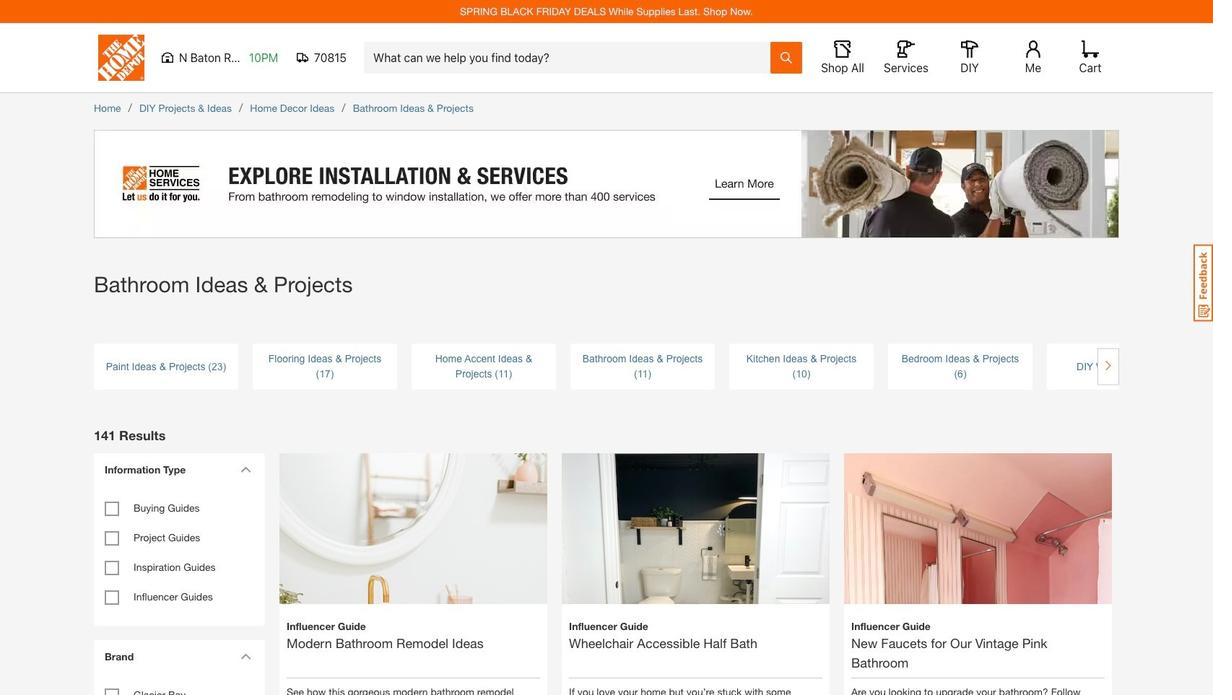 Task type: describe. For each thing, give the bounding box(es) containing it.
modern bathroom remodel ideas image
[[279, 429, 547, 695]]

1 caret icon image from the top
[[240, 466, 251, 473]]

2 caret icon image from the top
[[240, 653, 251, 660]]



Task type: locate. For each thing, give the bounding box(es) containing it.
feedback link image
[[1194, 244, 1213, 322]]

What can we help you find today? search field
[[373, 43, 770, 73]]

0 vertical spatial caret icon image
[[240, 466, 251, 473]]

caret icon image
[[240, 466, 251, 473], [240, 653, 251, 660]]

1 vertical spatial caret icon image
[[240, 653, 251, 660]]

the home depot logo image
[[98, 35, 144, 81]]

wheelchair accessible half bath image
[[562, 429, 830, 695]]



Task type: vqa. For each thing, say whether or not it's contained in the screenshot.
second Caret Icon from the bottom of the page
yes



